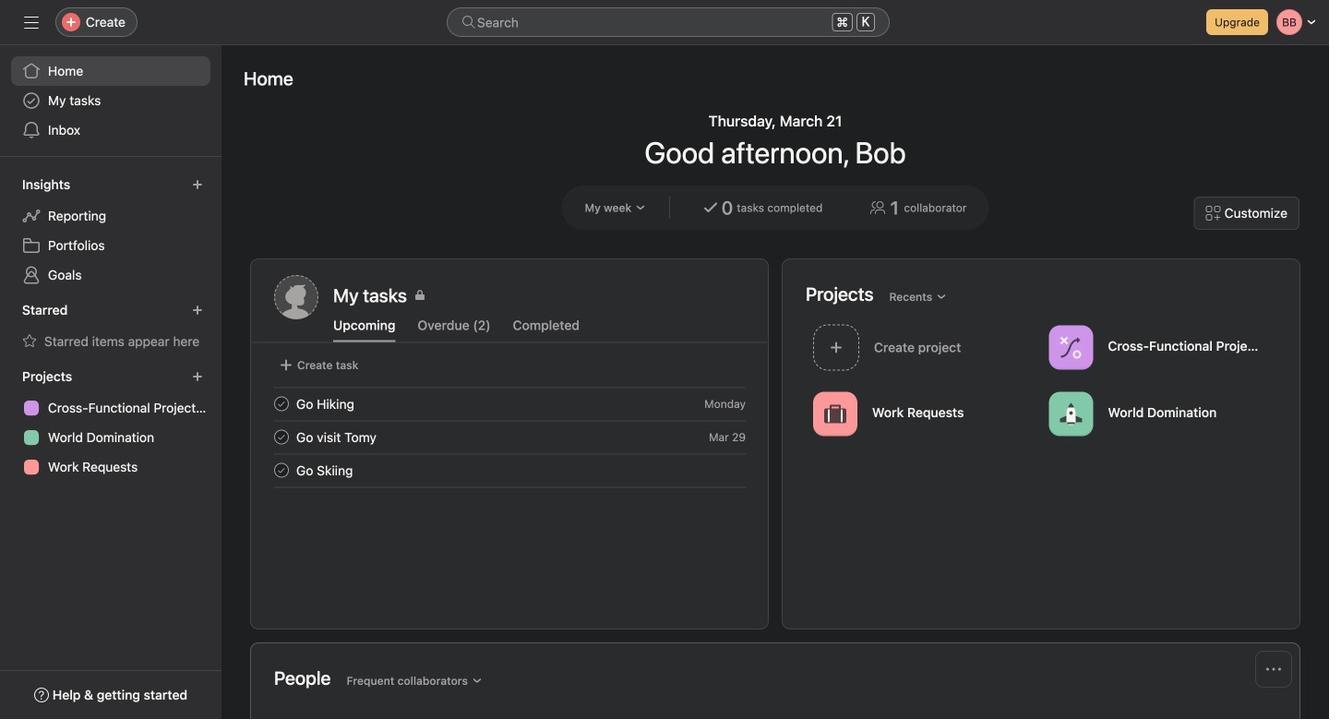 Task type: locate. For each thing, give the bounding box(es) containing it.
Mark complete checkbox
[[271, 393, 293, 415], [271, 459, 293, 482]]

add profile photo image
[[274, 275, 319, 319]]

hide sidebar image
[[24, 15, 39, 30]]

mark complete checkbox up mark complete option
[[271, 393, 293, 415]]

0 vertical spatial mark complete image
[[271, 393, 293, 415]]

Search tasks, projects, and more text field
[[447, 7, 890, 37]]

new insights image
[[192, 179, 203, 190]]

mark complete image
[[271, 393, 293, 415], [271, 426, 293, 448]]

1 vertical spatial mark complete image
[[271, 426, 293, 448]]

1 vertical spatial mark complete checkbox
[[271, 459, 293, 482]]

3 list item from the top
[[252, 454, 768, 487]]

global element
[[0, 45, 222, 156]]

Mark complete checkbox
[[271, 426, 293, 448]]

starred element
[[0, 294, 222, 360]]

list item
[[252, 387, 768, 421], [252, 421, 768, 454], [252, 454, 768, 487]]

2 list item from the top
[[252, 421, 768, 454]]

0 vertical spatial mark complete checkbox
[[271, 393, 293, 415]]

insights element
[[0, 168, 222, 294]]

None field
[[447, 7, 890, 37]]

line_and_symbols image
[[1060, 337, 1083, 359]]

1 list item from the top
[[252, 387, 768, 421]]

rocket image
[[1060, 403, 1083, 425]]

mark complete image up mark complete image
[[271, 426, 293, 448]]

mark complete image up mark complete option
[[271, 393, 293, 415]]

1 mark complete image from the top
[[271, 393, 293, 415]]

mark complete checkbox down mark complete option
[[271, 459, 293, 482]]



Task type: vqa. For each thing, say whether or not it's contained in the screenshot.
Mark complete icon corresponding to Mark complete option related to third list item from the top of the page
yes



Task type: describe. For each thing, give the bounding box(es) containing it.
2 mark complete checkbox from the top
[[271, 459, 293, 482]]

mark complete image
[[271, 459, 293, 482]]

2 mark complete image from the top
[[271, 426, 293, 448]]

briefcase image
[[825, 403, 847, 425]]

projects element
[[0, 360, 222, 486]]

add items to starred image
[[192, 305, 203, 316]]

new project or portfolio image
[[192, 371, 203, 382]]

1 mark complete checkbox from the top
[[271, 393, 293, 415]]



